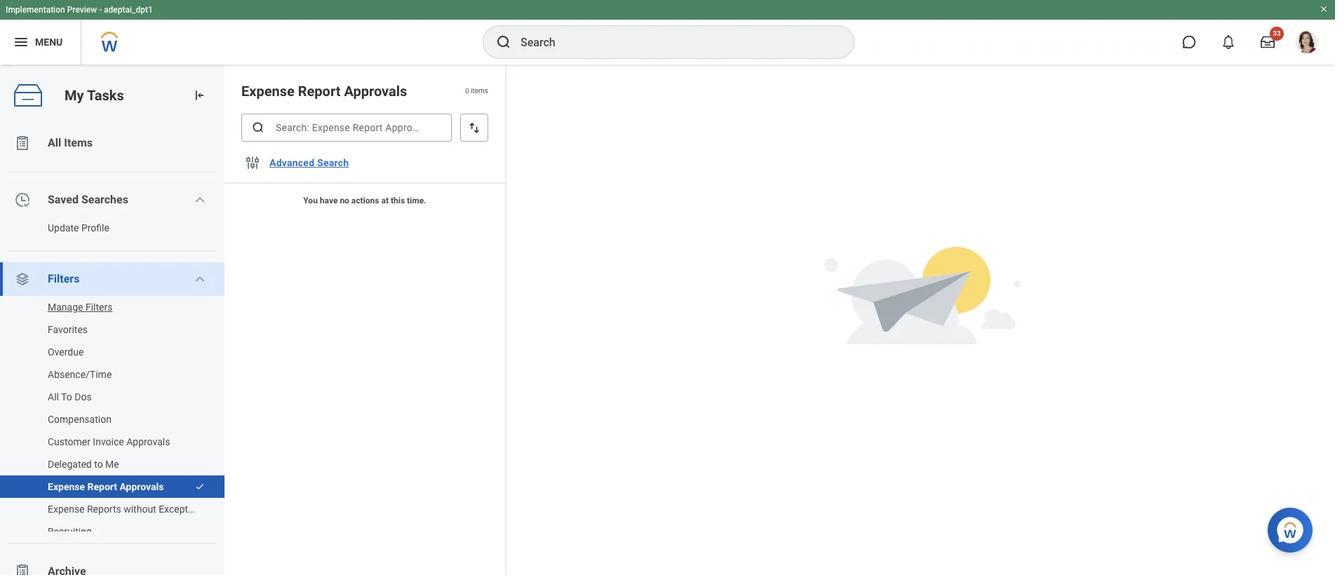 Task type: describe. For each thing, give the bounding box(es) containing it.
report inside item list element
[[298, 83, 341, 100]]

0
[[465, 87, 469, 95]]

absence/time button
[[0, 363, 210, 386]]

update
[[48, 222, 79, 234]]

all items
[[48, 136, 93, 149]]

invoice
[[93, 436, 124, 448]]

clock check image
[[14, 192, 31, 208]]

advanced
[[269, 157, 315, 168]]

inbox large image
[[1261, 35, 1275, 49]]

33
[[1273, 29, 1281, 37]]

configure image
[[244, 154, 261, 171]]

expense reports without exceptions
[[48, 504, 207, 515]]

implementation preview -   adeptai_dpt1
[[6, 5, 153, 15]]

items
[[64, 136, 93, 149]]

0 items
[[465, 87, 488, 95]]

exceptions
[[159, 504, 207, 515]]

profile logan mcneil image
[[1296, 31, 1318, 56]]

perspective image
[[14, 271, 31, 288]]

saved
[[48, 193, 79, 206]]

33 button
[[1252, 27, 1284, 58]]

to
[[94, 459, 103, 470]]

customer invoice approvals button
[[0, 431, 210, 453]]

close environment banner image
[[1320, 5, 1328, 13]]

dos
[[75, 392, 92, 403]]

check image
[[195, 482, 205, 492]]

-
[[99, 5, 102, 15]]

manage filters
[[48, 302, 113, 313]]

absence/time
[[48, 369, 112, 380]]

justify image
[[13, 34, 29, 51]]

saved searches
[[48, 193, 128, 206]]

compensation button
[[0, 408, 210, 431]]

filters button
[[0, 262, 225, 296]]

adeptai_dpt1
[[104, 5, 153, 15]]

expense reports without exceptions button
[[0, 498, 210, 521]]

you have no actions at this time.
[[303, 196, 426, 206]]

update profile
[[48, 222, 109, 234]]

list containing all items
[[0, 126, 225, 575]]

menu button
[[0, 20, 81, 65]]

no
[[340, 196, 349, 206]]

notifications large image
[[1222, 35, 1236, 49]]

expense report approvals inside button
[[48, 481, 164, 493]]

expense inside item list element
[[241, 83, 295, 100]]

all items button
[[0, 126, 225, 160]]

customer invoice approvals
[[48, 436, 170, 448]]

my
[[65, 87, 84, 104]]

without
[[124, 504, 156, 515]]

chevron down image
[[195, 274, 206, 285]]

time.
[[407, 196, 426, 206]]

all to dos button
[[0, 386, 210, 408]]



Task type: locate. For each thing, give the bounding box(es) containing it.
clipboard image inside all items button
[[14, 135, 31, 152]]

approvals inside item list element
[[344, 83, 407, 100]]

report up search: expense report approvals text field
[[298, 83, 341, 100]]

expense report approvals up search: expense report approvals text field
[[241, 83, 407, 100]]

1 horizontal spatial report
[[298, 83, 341, 100]]

my tasks element
[[0, 65, 225, 575]]

filters up favorites button
[[86, 302, 113, 313]]

all to dos
[[48, 392, 92, 403]]

clipboard image
[[14, 135, 31, 152], [14, 563, 31, 575]]

list containing manage filters
[[0, 296, 225, 543]]

expense report approvals button
[[0, 476, 188, 498]]

profile
[[81, 222, 109, 234]]

approvals right "invoice"
[[126, 436, 170, 448]]

menu
[[35, 36, 63, 47]]

customer
[[48, 436, 90, 448]]

manage
[[48, 302, 83, 313]]

1 horizontal spatial expense report approvals
[[241, 83, 407, 100]]

0 vertical spatial all
[[48, 136, 61, 149]]

1 all from the top
[[48, 136, 61, 149]]

report
[[298, 83, 341, 100], [87, 481, 117, 493]]

expense report approvals inside item list element
[[241, 83, 407, 100]]

search image
[[495, 34, 512, 51], [251, 121, 265, 135]]

overdue button
[[0, 341, 210, 363]]

all left items
[[48, 136, 61, 149]]

chevron down image
[[195, 194, 206, 206]]

item list element
[[225, 65, 507, 575]]

approvals for customer invoice approvals button
[[126, 436, 170, 448]]

expense report approvals
[[241, 83, 407, 100], [48, 481, 164, 493]]

approvals
[[344, 83, 407, 100], [126, 436, 170, 448], [120, 481, 164, 493]]

list
[[0, 126, 225, 575], [0, 296, 225, 543]]

expense down delegated
[[48, 481, 85, 493]]

filters
[[48, 272, 80, 286], [86, 302, 113, 313]]

report up reports
[[87, 481, 117, 493]]

0 vertical spatial expense
[[241, 83, 295, 100]]

tasks
[[87, 87, 124, 104]]

1 vertical spatial approvals
[[126, 436, 170, 448]]

manage filters button
[[0, 296, 210, 319]]

0 horizontal spatial expense report approvals
[[48, 481, 164, 493]]

compensation
[[48, 414, 111, 425]]

Search: Expense Report Approvals text field
[[241, 114, 452, 142]]

you
[[303, 196, 318, 206]]

2 clipboard image from the top
[[14, 563, 31, 575]]

saved searches button
[[0, 183, 225, 217]]

all
[[48, 136, 61, 149], [48, 392, 59, 403]]

to
[[61, 392, 72, 403]]

0 vertical spatial search image
[[495, 34, 512, 51]]

2 all from the top
[[48, 392, 59, 403]]

all for all items
[[48, 136, 61, 149]]

expense inside expense report approvals button
[[48, 481, 85, 493]]

all for all to dos
[[48, 392, 59, 403]]

filters inside dropdown button
[[48, 272, 80, 286]]

0 vertical spatial expense report approvals
[[241, 83, 407, 100]]

report inside button
[[87, 481, 117, 493]]

my tasks
[[65, 87, 124, 104]]

expense for expense reports without exceptions button
[[48, 504, 85, 515]]

have
[[320, 196, 338, 206]]

1 horizontal spatial search image
[[495, 34, 512, 51]]

0 vertical spatial report
[[298, 83, 341, 100]]

approvals up "without"
[[120, 481, 164, 493]]

menu banner
[[0, 0, 1335, 65]]

recruiting button
[[0, 521, 210, 543]]

expense report approvals down 'delegated to me' 'button'
[[48, 481, 164, 493]]

1 list from the top
[[0, 126, 225, 575]]

approvals up search: expense report approvals text field
[[344, 83, 407, 100]]

actions
[[351, 196, 379, 206]]

transformation import image
[[192, 88, 206, 102]]

1 vertical spatial filters
[[86, 302, 113, 313]]

0 vertical spatial approvals
[[344, 83, 407, 100]]

filters up manage
[[48, 272, 80, 286]]

recruiting
[[48, 526, 92, 537]]

advanced search button
[[264, 149, 355, 177]]

1 vertical spatial clipboard image
[[14, 563, 31, 575]]

2 vertical spatial approvals
[[120, 481, 164, 493]]

1 vertical spatial report
[[87, 481, 117, 493]]

2 list from the top
[[0, 296, 225, 543]]

overdue
[[48, 347, 84, 358]]

this
[[391, 196, 405, 206]]

advanced search
[[269, 157, 349, 168]]

2 vertical spatial expense
[[48, 504, 85, 515]]

0 vertical spatial clipboard image
[[14, 135, 31, 152]]

search
[[317, 157, 349, 168]]

0 vertical spatial filters
[[48, 272, 80, 286]]

approvals for expense report approvals button
[[120, 481, 164, 493]]

delegated to me button
[[0, 453, 210, 476]]

update profile button
[[0, 217, 210, 239]]

1 vertical spatial search image
[[251, 121, 265, 135]]

expense inside expense reports without exceptions button
[[48, 504, 85, 515]]

preview
[[67, 5, 97, 15]]

0 horizontal spatial search image
[[251, 121, 265, 135]]

expense up recruiting
[[48, 504, 85, 515]]

Search Workday  search field
[[521, 27, 825, 58]]

implementation
[[6, 5, 65, 15]]

0 horizontal spatial filters
[[48, 272, 80, 286]]

sort image
[[467, 121, 481, 135]]

1 horizontal spatial filters
[[86, 302, 113, 313]]

1 vertical spatial expense report approvals
[[48, 481, 164, 493]]

favorites
[[48, 324, 88, 335]]

reports
[[87, 504, 121, 515]]

1 clipboard image from the top
[[14, 135, 31, 152]]

me
[[105, 459, 119, 470]]

expense for expense report approvals button
[[48, 481, 85, 493]]

items
[[471, 87, 488, 95]]

expense right transformation import image
[[241, 83, 295, 100]]

searches
[[81, 193, 128, 206]]

all left to
[[48, 392, 59, 403]]

1 vertical spatial all
[[48, 392, 59, 403]]

expense
[[241, 83, 295, 100], [48, 481, 85, 493], [48, 504, 85, 515]]

delegated to me
[[48, 459, 119, 470]]

filters inside button
[[86, 302, 113, 313]]

favorites button
[[0, 319, 210, 341]]

at
[[381, 196, 389, 206]]

1 vertical spatial expense
[[48, 481, 85, 493]]

0 horizontal spatial report
[[87, 481, 117, 493]]

delegated
[[48, 459, 92, 470]]



Task type: vqa. For each thing, say whether or not it's contained in the screenshot.
Marie-Odile Woeltz
no



